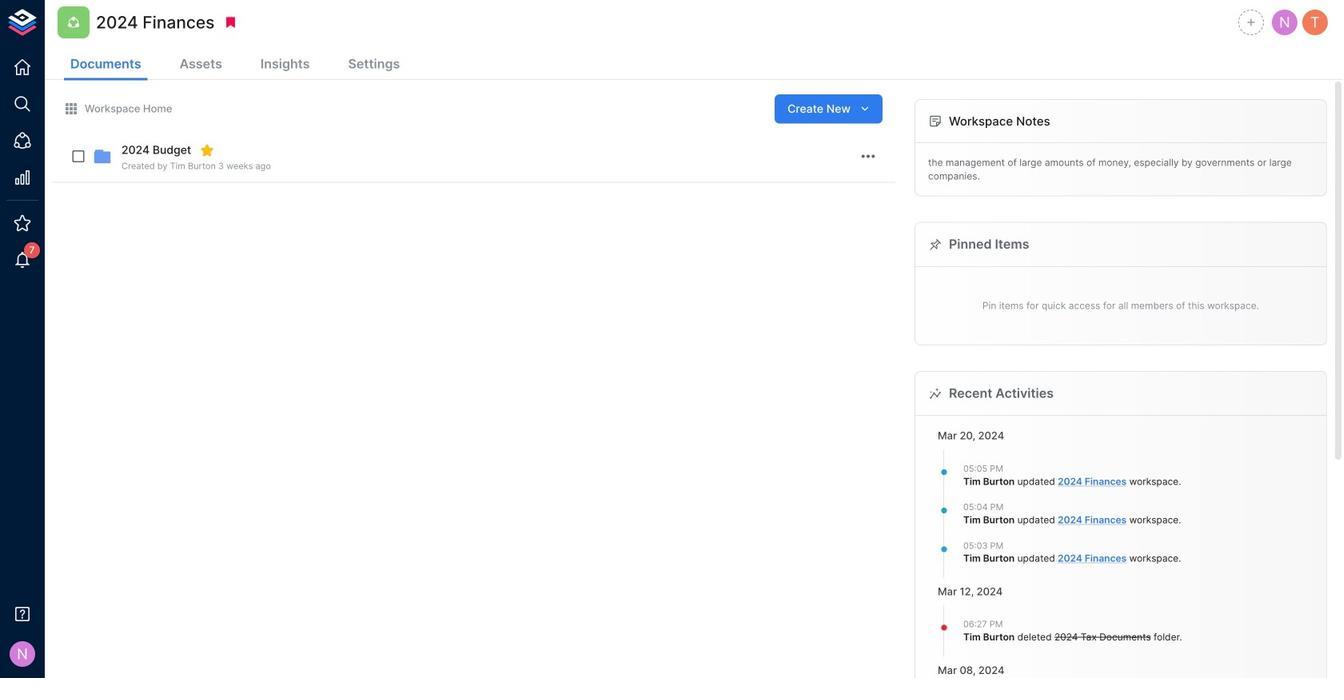 Task type: vqa. For each thing, say whether or not it's contained in the screenshot.
Remove Bookmark icon
yes



Task type: describe. For each thing, give the bounding box(es) containing it.
remove bookmark image
[[223, 15, 238, 30]]



Task type: locate. For each thing, give the bounding box(es) containing it.
remove favorite image
[[200, 143, 214, 158]]



